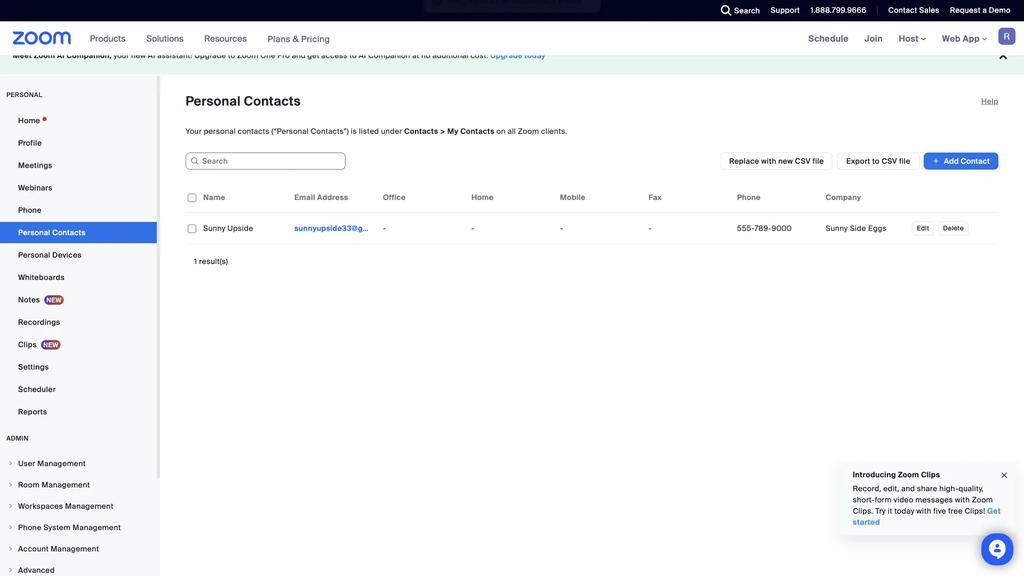 Task type: describe. For each thing, give the bounding box(es) containing it.
0 vertical spatial personal
[[186, 93, 241, 110]]

meet
[[13, 51, 32, 61]]

management for account management
[[51, 544, 99, 554]]

1.888.799.9666
[[811, 5, 867, 15]]

solutions
[[146, 33, 184, 44]]

system
[[43, 522, 71, 532]]

personal menu menu
[[0, 110, 157, 424]]

management for workspaces management
[[65, 501, 113, 511]]

zoom right all
[[518, 126, 539, 136]]

&
[[293, 33, 299, 44]]

phone system management
[[18, 522, 121, 532]]

replace with new csv file
[[729, 156, 824, 166]]

1 ai from the left
[[57, 51, 65, 61]]

upside
[[227, 223, 253, 233]]

at
[[412, 51, 419, 61]]

recordings link
[[0, 312, 157, 333]]

edit
[[917, 224, 929, 232]]

account management menu item
[[0, 539, 157, 559]]

replace
[[729, 156, 759, 166]]

profile picture image
[[999, 28, 1016, 45]]

introducing
[[853, 470, 896, 480]]

user management menu item
[[0, 453, 157, 474]]

web
[[942, 33, 961, 44]]

close image
[[1000, 469, 1009, 481]]

get started link
[[853, 506, 1001, 527]]

2 ai from the left
[[148, 51, 155, 61]]

workspaces management
[[18, 501, 113, 511]]

contacts left on
[[460, 126, 494, 136]]

export to csv file button
[[837, 153, 920, 170]]

on
[[496, 126, 506, 136]]

management down workspaces management menu item at the bottom
[[73, 522, 121, 532]]

Search Contacts Input text field
[[186, 153, 346, 170]]

meetings
[[18, 160, 52, 170]]

short-
[[853, 495, 875, 505]]

room
[[18, 480, 40, 490]]

request
[[950, 5, 981, 15]]

demo
[[989, 5, 1011, 15]]

join
[[865, 33, 883, 44]]

upgrade today link
[[491, 51, 546, 61]]

notes
[[18, 295, 40, 305]]

pro
[[278, 51, 290, 61]]

it
[[888, 506, 893, 516]]

cost.
[[471, 51, 489, 61]]

product information navigation
[[82, 21, 338, 56]]

right image for account management
[[7, 546, 14, 552]]

sunny for sunny side eggs
[[826, 223, 848, 233]]

products
[[90, 33, 126, 44]]

and inside 'record, edit, and share high-quality, short-form video messages with zoom clips. try it today with five free clips!'
[[901, 484, 915, 494]]

personal contacts link
[[0, 222, 157, 243]]

settings link
[[0, 356, 157, 378]]

devices
[[52, 250, 82, 260]]

0 horizontal spatial contact
[[888, 5, 917, 15]]

one
[[260, 51, 276, 61]]

clips inside clips link
[[18, 340, 37, 349]]

meet zoom ai companion, footer
[[0, 37, 1024, 74]]

scheduler
[[18, 384, 56, 394]]

with inside replace with new csv file button
[[761, 156, 776, 166]]

phone link
[[0, 199, 157, 221]]

export
[[846, 156, 870, 166]]

add contact button
[[924, 153, 999, 170]]

five
[[933, 506, 946, 516]]

admin
[[6, 434, 29, 442]]

workspaces management menu item
[[0, 496, 157, 516]]

add image
[[932, 156, 940, 166]]

resources
[[204, 33, 247, 44]]

zoom down zoom logo
[[34, 51, 55, 61]]

no
[[421, 51, 431, 61]]

your personal contacts  ("personal contacts") is listed under contacts > my contacts on all zoom clients.
[[186, 126, 567, 136]]

today inside 'record, edit, and share high-quality, short-form video messages with zoom clips. try it today with five free clips!'
[[894, 506, 915, 516]]

right image inside advanced menu item
[[7, 567, 14, 573]]

clips link
[[0, 334, 157, 355]]

2 csv from the left
[[882, 156, 897, 166]]

companion
[[368, 51, 410, 61]]

2 file from the left
[[899, 156, 911, 166]]

support
[[771, 5, 800, 15]]

my
[[447, 126, 459, 136]]

high-
[[940, 484, 959, 494]]

profile link
[[0, 132, 157, 154]]

eggs
[[868, 223, 887, 233]]

web app
[[942, 33, 980, 44]]

search
[[734, 6, 760, 15]]

admin menu menu
[[0, 453, 157, 576]]

personal for personal devices "link" on the left
[[18, 250, 50, 260]]

access
[[321, 51, 348, 61]]

host
[[899, 33, 921, 44]]

contact inside button
[[961, 156, 990, 166]]

email address
[[294, 192, 348, 202]]

replace with new csv file button
[[720, 153, 833, 170]]

scheduler link
[[0, 379, 157, 400]]

zoom left the one
[[237, 51, 258, 61]]

1 horizontal spatial home
[[472, 192, 494, 202]]

1 file from the left
[[813, 156, 824, 166]]

listed
[[359, 126, 379, 136]]

application containing name
[[186, 182, 999, 244]]

profile
[[18, 138, 42, 148]]

right image for workspaces
[[7, 503, 14, 509]]

sales
[[919, 5, 940, 15]]

555-789-9000
[[737, 223, 792, 233]]

plans
[[268, 33, 290, 44]]

sunny side eggs
[[826, 223, 887, 233]]

address
[[317, 192, 348, 202]]

3 - from the left
[[560, 223, 563, 233]]

contacts left >
[[404, 126, 438, 136]]

get
[[308, 51, 319, 61]]

room management menu item
[[0, 475, 157, 495]]

get started
[[853, 506, 1001, 527]]

schedule link
[[800, 21, 857, 55]]

started
[[853, 517, 880, 527]]



Task type: locate. For each thing, give the bounding box(es) containing it.
contacts")
[[311, 126, 349, 136]]

right image inside room management menu item
[[7, 482, 14, 488]]

management down room management menu item
[[65, 501, 113, 511]]

1 - from the left
[[383, 223, 386, 233]]

>
[[440, 126, 445, 136]]

1 horizontal spatial csv
[[882, 156, 897, 166]]

1 horizontal spatial personal contacts
[[186, 93, 301, 110]]

clips up share
[[921, 470, 940, 480]]

room management
[[18, 480, 90, 490]]

and up video
[[901, 484, 915, 494]]

mobile
[[560, 192, 585, 202]]

1 sunny from the left
[[203, 223, 225, 233]]

right image left workspaces
[[7, 503, 14, 509]]

1 vertical spatial with
[[955, 495, 970, 505]]

right image
[[7, 482, 14, 488], [7, 503, 14, 509], [7, 567, 14, 573]]

schedule
[[808, 33, 849, 44]]

1 upgrade from the left
[[194, 51, 226, 61]]

contact sales link
[[880, 0, 942, 21], [888, 5, 940, 15]]

delete
[[943, 224, 964, 232]]

management for room management
[[42, 480, 90, 490]]

phone down webinars
[[18, 205, 41, 215]]

new right the your
[[131, 51, 146, 61]]

1 horizontal spatial to
[[350, 51, 357, 61]]

add contact
[[944, 156, 990, 166]]

whiteboards
[[18, 272, 65, 282]]

phone for phone link
[[18, 205, 41, 215]]

1 vertical spatial personal
[[18, 228, 50, 237]]

add
[[944, 156, 959, 166]]

1 vertical spatial phone
[[18, 205, 41, 215]]

personal for 'personal contacts' link
[[18, 228, 50, 237]]

request a demo
[[950, 5, 1011, 15]]

right image left system
[[7, 524, 14, 531]]

phone inside personal menu menu
[[18, 205, 41, 215]]

2 sunny from the left
[[826, 223, 848, 233]]

additional
[[433, 51, 469, 61]]

0 horizontal spatial personal contacts
[[18, 228, 86, 237]]

2 right image from the top
[[7, 524, 14, 531]]

zoom logo image
[[13, 31, 71, 45]]

user management
[[18, 458, 86, 468]]

new inside meet zoom ai companion, footer
[[131, 51, 146, 61]]

ai down 'solutions'
[[148, 51, 155, 61]]

0 horizontal spatial to
[[228, 51, 235, 61]]

0 vertical spatial today
[[525, 51, 546, 61]]

contact left sales
[[888, 5, 917, 15]]

record,
[[853, 484, 881, 494]]

to right access
[[350, 51, 357, 61]]

office
[[383, 192, 406, 202]]

right image inside phone system management menu item
[[7, 524, 14, 531]]

personal inside "link"
[[18, 250, 50, 260]]

0 horizontal spatial upgrade
[[194, 51, 226, 61]]

result(s)
[[199, 256, 228, 266]]

and inside meet zoom ai companion, footer
[[292, 51, 306, 61]]

solutions button
[[146, 21, 188, 55]]

video
[[894, 495, 914, 505]]

personal up personal
[[186, 93, 241, 110]]

2 horizontal spatial to
[[872, 156, 880, 166]]

upgrade right cost.
[[491, 51, 523, 61]]

sunnyupside33@gmail.com
[[294, 223, 397, 233]]

1 horizontal spatial clips
[[921, 470, 940, 480]]

host button
[[899, 33, 926, 44]]

under
[[381, 126, 402, 136]]

and left get
[[292, 51, 306, 61]]

0 vertical spatial right image
[[7, 482, 14, 488]]

0 vertical spatial contact
[[888, 5, 917, 15]]

advanced
[[18, 565, 55, 575]]

personal contacts up personal devices
[[18, 228, 86, 237]]

is
[[351, 126, 357, 136]]

sunny left upside
[[203, 223, 225, 233]]

1 horizontal spatial contact
[[961, 156, 990, 166]]

with up free
[[955, 495, 970, 505]]

try
[[875, 506, 886, 516]]

2 vertical spatial phone
[[18, 522, 41, 532]]

0 vertical spatial and
[[292, 51, 306, 61]]

1 horizontal spatial upgrade
[[491, 51, 523, 61]]

whiteboards link
[[0, 267, 157, 288]]

contacts up ("personal
[[244, 93, 301, 110]]

clients.
[[541, 126, 567, 136]]

0 horizontal spatial and
[[292, 51, 306, 61]]

settings
[[18, 362, 49, 372]]

0 horizontal spatial csv
[[795, 156, 811, 166]]

messages
[[916, 495, 953, 505]]

2 upgrade from the left
[[491, 51, 523, 61]]

0 vertical spatial new
[[131, 51, 146, 61]]

0 horizontal spatial today
[[525, 51, 546, 61]]

1 vertical spatial personal contacts
[[18, 228, 86, 237]]

0 horizontal spatial clips
[[18, 340, 37, 349]]

get
[[987, 506, 1001, 516]]

2 vertical spatial right image
[[7, 567, 14, 573]]

right image left room
[[7, 482, 14, 488]]

app
[[963, 33, 980, 44]]

-
[[383, 223, 386, 233], [472, 223, 475, 233], [560, 223, 563, 233], [649, 223, 652, 233]]

3 right image from the top
[[7, 546, 14, 552]]

contacts
[[238, 126, 270, 136]]

contact sales
[[888, 5, 940, 15]]

2 - from the left
[[472, 223, 475, 233]]

home link
[[0, 110, 157, 131]]

1 horizontal spatial sunny
[[826, 223, 848, 233]]

pricing
[[301, 33, 330, 44]]

edit button
[[912, 221, 934, 235]]

management up room management
[[37, 458, 86, 468]]

today inside meet zoom ai companion, footer
[[525, 51, 546, 61]]

company
[[826, 192, 861, 202]]

phone system management menu item
[[0, 517, 157, 538]]

with down the messages
[[917, 506, 931, 516]]

a
[[983, 5, 987, 15]]

1 csv from the left
[[795, 156, 811, 166]]

clips!
[[965, 506, 985, 516]]

advanced menu item
[[0, 560, 157, 576]]

0 horizontal spatial file
[[813, 156, 824, 166]]

1 vertical spatial contact
[[961, 156, 990, 166]]

meet zoom ai companion, your new ai assistant! upgrade to zoom one pro and get access to ai companion at no additional cost. upgrade today
[[13, 51, 546, 61]]

webinars
[[18, 183, 52, 193]]

personal
[[204, 126, 236, 136]]

sunny left the 'side' on the top right of page
[[826, 223, 848, 233]]

management up workspaces management
[[42, 480, 90, 490]]

upgrade down resources at top
[[194, 51, 226, 61]]

free
[[948, 506, 963, 516]]

support link
[[763, 0, 803, 21], [771, 5, 800, 15]]

right image left account
[[7, 546, 14, 552]]

1 horizontal spatial with
[[917, 506, 931, 516]]

zoom up edit,
[[898, 470, 919, 480]]

0 horizontal spatial home
[[18, 115, 40, 125]]

personal up whiteboards
[[18, 250, 50, 260]]

join link
[[857, 21, 891, 55]]

right image inside the user management menu item
[[7, 460, 14, 467]]

sunnyupside33@gmail.com link
[[294, 223, 397, 233]]

1 vertical spatial right image
[[7, 503, 14, 509]]

1 vertical spatial today
[[894, 506, 915, 516]]

meetings navigation
[[800, 21, 1024, 56]]

1 horizontal spatial and
[[901, 484, 915, 494]]

1 vertical spatial new
[[778, 156, 793, 166]]

management up advanced menu item
[[51, 544, 99, 554]]

export to csv file
[[846, 156, 911, 166]]

plans & pricing
[[268, 33, 330, 44]]

phone inside menu item
[[18, 522, 41, 532]]

to inside button
[[872, 156, 880, 166]]

0 vertical spatial personal contacts
[[186, 93, 301, 110]]

1 horizontal spatial new
[[778, 156, 793, 166]]

phone up account
[[18, 522, 41, 532]]

file left export
[[813, 156, 824, 166]]

with right replace
[[761, 156, 776, 166]]

banner
[[0, 21, 1024, 56]]

right image
[[7, 460, 14, 467], [7, 524, 14, 531], [7, 546, 14, 552]]

1 vertical spatial clips
[[921, 470, 940, 480]]

home
[[18, 115, 40, 125], [472, 192, 494, 202]]

home inside personal menu menu
[[18, 115, 40, 125]]

personal
[[186, 93, 241, 110], [18, 228, 50, 237], [18, 250, 50, 260]]

0 vertical spatial with
[[761, 156, 776, 166]]

banner containing products
[[0, 21, 1024, 56]]

today
[[525, 51, 546, 61], [894, 506, 915, 516]]

2 vertical spatial personal
[[18, 250, 50, 260]]

1 horizontal spatial file
[[899, 156, 911, 166]]

ai down zoom logo
[[57, 51, 65, 61]]

1 vertical spatial home
[[472, 192, 494, 202]]

1 result(s)
[[194, 256, 228, 266]]

to right export
[[872, 156, 880, 166]]

clips
[[18, 340, 37, 349], [921, 470, 940, 480]]

application
[[186, 182, 999, 244]]

1 horizontal spatial ai
[[148, 51, 155, 61]]

2 right image from the top
[[7, 503, 14, 509]]

user
[[18, 458, 35, 468]]

0 horizontal spatial ai
[[57, 51, 65, 61]]

edit,
[[883, 484, 899, 494]]

webinars link
[[0, 177, 157, 198]]

contacts
[[244, 93, 301, 110], [404, 126, 438, 136], [460, 126, 494, 136], [52, 228, 86, 237]]

personal
[[6, 91, 42, 99]]

contacts inside personal menu menu
[[52, 228, 86, 237]]

account management
[[18, 544, 99, 554]]

phone
[[737, 192, 761, 202], [18, 205, 41, 215], [18, 522, 41, 532]]

0 vertical spatial phone
[[737, 192, 761, 202]]

companion,
[[66, 51, 112, 61]]

9000
[[772, 223, 792, 233]]

sunny for sunny upside
[[203, 223, 225, 233]]

1 right image from the top
[[7, 482, 14, 488]]

phone up 555-
[[737, 192, 761, 202]]

personal up personal devices
[[18, 228, 50, 237]]

new inside button
[[778, 156, 793, 166]]

assistant!
[[157, 51, 192, 61]]

2 horizontal spatial with
[[955, 495, 970, 505]]

0 horizontal spatial with
[[761, 156, 776, 166]]

1 vertical spatial right image
[[7, 524, 14, 531]]

0 vertical spatial right image
[[7, 460, 14, 467]]

2 horizontal spatial ai
[[359, 51, 366, 61]]

zoom
[[34, 51, 55, 61], [237, 51, 258, 61], [518, 126, 539, 136], [898, 470, 919, 480], [972, 495, 993, 505]]

zoom up clips! on the right of the page
[[972, 495, 993, 505]]

web app button
[[942, 33, 987, 44]]

workspaces
[[18, 501, 63, 511]]

personal contacts inside personal menu menu
[[18, 228, 86, 237]]

management for user management
[[37, 458, 86, 468]]

right image inside account management menu item
[[7, 546, 14, 552]]

new right replace
[[778, 156, 793, 166]]

to down resources at top
[[228, 51, 235, 61]]

personal devices link
[[0, 244, 157, 266]]

zoom inside 'record, edit, and share high-quality, short-form video messages with zoom clips. try it today with five free clips!'
[[972, 495, 993, 505]]

right image left user
[[7, 460, 14, 467]]

1 horizontal spatial today
[[894, 506, 915, 516]]

form
[[875, 495, 892, 505]]

csv
[[795, 156, 811, 166], [882, 156, 897, 166]]

0 vertical spatial clips
[[18, 340, 37, 349]]

right image for user management
[[7, 460, 14, 467]]

right image for phone system management
[[7, 524, 14, 531]]

right image for room
[[7, 482, 14, 488]]

1 right image from the top
[[7, 460, 14, 467]]

4 - from the left
[[649, 223, 652, 233]]

contacts up devices
[[52, 228, 86, 237]]

contact right add
[[961, 156, 990, 166]]

personal contacts up contacts
[[186, 93, 301, 110]]

3 ai from the left
[[359, 51, 366, 61]]

2 vertical spatial right image
[[7, 546, 14, 552]]

1 vertical spatial and
[[901, 484, 915, 494]]

introducing zoom clips
[[853, 470, 940, 480]]

2 vertical spatial with
[[917, 506, 931, 516]]

contact
[[888, 5, 917, 15], [961, 156, 990, 166]]

file left add image
[[899, 156, 911, 166]]

0 horizontal spatial new
[[131, 51, 146, 61]]

0 horizontal spatial sunny
[[203, 223, 225, 233]]

0 vertical spatial home
[[18, 115, 40, 125]]

right image left advanced
[[7, 567, 14, 573]]

right image inside workspaces management menu item
[[7, 503, 14, 509]]

clips up settings
[[18, 340, 37, 349]]

phone for phone system management
[[18, 522, 41, 532]]

3 right image from the top
[[7, 567, 14, 573]]

ai left companion
[[359, 51, 366, 61]]



Task type: vqa. For each thing, say whether or not it's contained in the screenshot.
1st the PM from the right
no



